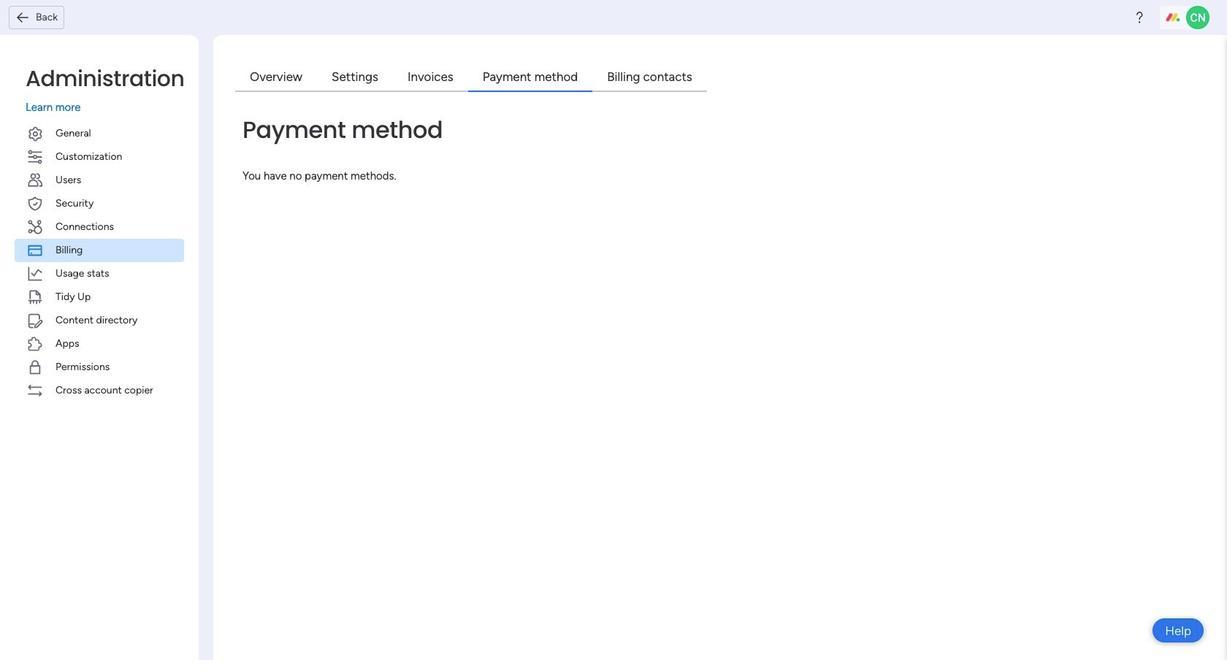 Task type: vqa. For each thing, say whether or not it's contained in the screenshot.
Public board image
no



Task type: locate. For each thing, give the bounding box(es) containing it.
back to workspace image
[[15, 10, 30, 25]]



Task type: describe. For each thing, give the bounding box(es) containing it.
cool name image
[[1187, 6, 1210, 29]]

help image
[[1132, 10, 1147, 25]]



